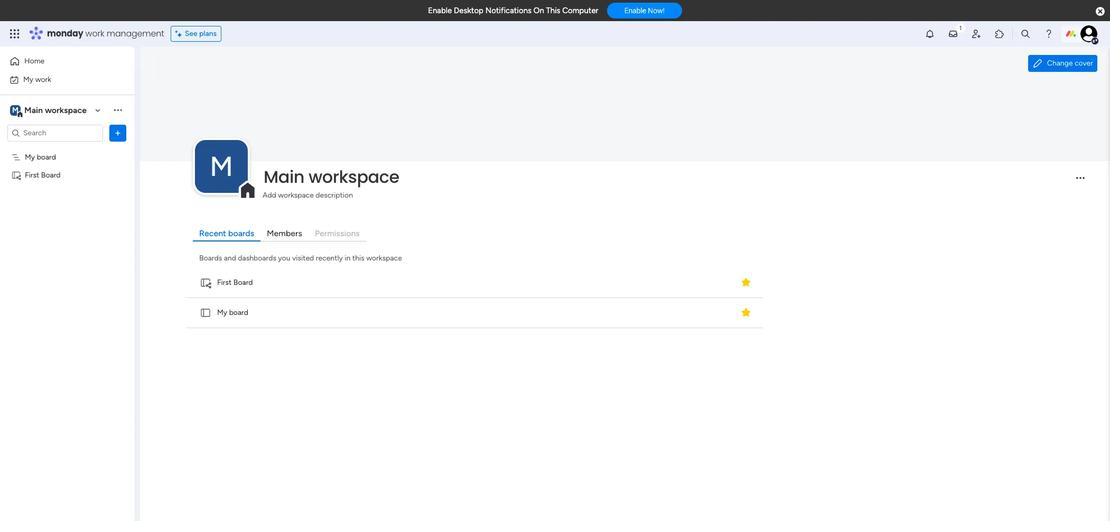 Task type: describe. For each thing, give the bounding box(es) containing it.
jacob simon image
[[1081, 25, 1098, 42]]

first for shareable board image
[[217, 278, 232, 287]]

this
[[546, 6, 561, 15]]

my board link
[[184, 298, 765, 328]]

desktop
[[454, 6, 484, 15]]

workspace selection element
[[10, 104, 88, 118]]

0 vertical spatial board
[[37, 153, 56, 162]]

m for workspace icon
[[12, 105, 18, 114]]

notifications
[[486, 6, 532, 15]]

enable for enable desktop notifications on this computer
[[428, 6, 452, 15]]

first board link
[[184, 268, 765, 298]]

dapulse close image
[[1096, 6, 1105, 17]]

public board image
[[200, 307, 211, 319]]

recent
[[199, 228, 226, 238]]

cover
[[1075, 59, 1094, 68]]

recently
[[316, 254, 343, 263]]

1 vertical spatial my
[[25, 153, 35, 162]]

board for shareable board image
[[234, 278, 253, 287]]

1 horizontal spatial main
[[264, 165, 305, 189]]

plans
[[199, 29, 217, 38]]

options image
[[113, 128, 123, 138]]

1 vertical spatial main workspace
[[264, 165, 400, 189]]

main workspace inside workspace selection element
[[24, 105, 87, 115]]

this
[[353, 254, 365, 263]]

apps image
[[995, 29, 1006, 39]]

enable now! button
[[607, 3, 682, 19]]

on
[[534, 6, 544, 15]]

workspace right this
[[366, 254, 402, 263]]

permissions
[[315, 228, 360, 238]]

remove from favorites image for board
[[741, 277, 752, 288]]

shareable board image
[[200, 277, 211, 289]]

my inside quick search results list box
[[217, 308, 227, 317]]

v2 ellipsis image
[[1077, 177, 1085, 186]]

visited
[[292, 254, 314, 263]]

search everything image
[[1021, 29, 1031, 39]]

members
[[267, 228, 302, 238]]

board for shareable board icon at the left top of page
[[41, 170, 61, 179]]

invite members image
[[972, 29, 982, 39]]

board inside quick search results list box
[[229, 308, 248, 317]]

see plans button
[[171, 26, 222, 42]]

boards
[[199, 254, 222, 263]]

recent boards
[[199, 228, 254, 238]]

first for shareable board icon at the left top of page
[[25, 170, 39, 179]]

home
[[24, 57, 45, 66]]

work for monday
[[85, 27, 104, 40]]

boards
[[228, 228, 254, 238]]

change cover
[[1048, 59, 1094, 68]]



Task type: locate. For each thing, give the bounding box(es) containing it.
see
[[185, 29, 198, 38]]

enable desktop notifications on this computer
[[428, 6, 599, 15]]

help image
[[1044, 29, 1055, 39]]

you
[[278, 254, 290, 263]]

enable for enable now!
[[625, 6, 647, 15]]

0 horizontal spatial first board
[[25, 170, 61, 179]]

first board inside quick search results list box
[[217, 278, 253, 287]]

m
[[12, 105, 18, 114], [210, 150, 233, 183]]

enable left now!
[[625, 6, 647, 15]]

list box containing my board
[[0, 146, 135, 327]]

0 horizontal spatial enable
[[428, 6, 452, 15]]

remove from favorites image
[[741, 277, 752, 288], [741, 307, 752, 318]]

0 vertical spatial remove from favorites image
[[741, 277, 752, 288]]

management
[[107, 27, 164, 40]]

Search in workspace field
[[22, 127, 88, 139]]

my board
[[25, 153, 56, 162], [217, 308, 248, 317]]

0 horizontal spatial main workspace
[[24, 105, 87, 115]]

first board right shareable board icon at the left top of page
[[25, 170, 61, 179]]

workspace image
[[195, 140, 248, 193]]

work for my
[[35, 75, 51, 84]]

1 vertical spatial first board
[[217, 278, 253, 287]]

my board right public board icon at the left bottom of the page
[[217, 308, 248, 317]]

1 vertical spatial main
[[264, 165, 305, 189]]

0 vertical spatial main
[[24, 105, 43, 115]]

0 horizontal spatial my board
[[25, 153, 56, 162]]

option
[[0, 147, 135, 150]]

board right shareable board icon at the left top of page
[[41, 170, 61, 179]]

my right public board icon at the left bottom of the page
[[217, 308, 227, 317]]

0 horizontal spatial board
[[37, 153, 56, 162]]

0 vertical spatial my board
[[25, 153, 56, 162]]

my
[[23, 75, 33, 84], [25, 153, 35, 162], [217, 308, 227, 317]]

1 vertical spatial board
[[229, 308, 248, 317]]

1 horizontal spatial first board
[[217, 278, 253, 287]]

work
[[85, 27, 104, 40], [35, 75, 51, 84]]

0 horizontal spatial m
[[12, 105, 18, 114]]

quick search results list box
[[184, 268, 766, 328]]

workspace right add
[[278, 191, 314, 200]]

my board down 'search in workspace' field
[[25, 153, 56, 162]]

0 vertical spatial my
[[23, 75, 33, 84]]

main workspace
[[24, 105, 87, 115], [264, 165, 400, 189]]

0 horizontal spatial work
[[35, 75, 51, 84]]

board
[[37, 153, 56, 162], [229, 308, 248, 317]]

enable inside button
[[625, 6, 647, 15]]

first inside quick search results list box
[[217, 278, 232, 287]]

my board inside quick search results list box
[[217, 308, 248, 317]]

1 horizontal spatial board
[[229, 308, 248, 317]]

my down the home
[[23, 75, 33, 84]]

0 horizontal spatial first
[[25, 170, 39, 179]]

description
[[316, 191, 353, 200]]

0 vertical spatial first board
[[25, 170, 61, 179]]

enable now!
[[625, 6, 665, 15]]

remove from favorites image inside my board link
[[741, 307, 752, 318]]

board right public board icon at the left bottom of the page
[[229, 308, 248, 317]]

shareable board image
[[11, 170, 21, 180]]

first
[[25, 170, 39, 179], [217, 278, 232, 287]]

first board for shareable board icon at the left top of page
[[25, 170, 61, 179]]

monday work management
[[47, 27, 164, 40]]

first right shareable board icon at the left top of page
[[25, 170, 39, 179]]

m button
[[195, 140, 248, 193]]

first board for shareable board image
[[217, 278, 253, 287]]

select product image
[[10, 29, 20, 39]]

Main workspace field
[[261, 165, 1068, 189]]

and
[[224, 254, 236, 263]]

workspace options image
[[113, 105, 123, 115]]

notifications image
[[925, 29, 936, 39]]

m inside workspace image
[[210, 150, 233, 183]]

my work button
[[6, 71, 114, 88]]

main right workspace icon
[[24, 105, 43, 115]]

board down 'search in workspace' field
[[37, 153, 56, 162]]

dashboards
[[238, 254, 276, 263]]

1 vertical spatial first
[[217, 278, 232, 287]]

1 vertical spatial work
[[35, 75, 51, 84]]

main workspace up 'search in workspace' field
[[24, 105, 87, 115]]

inbox image
[[948, 29, 959, 39]]

m inside workspace icon
[[12, 105, 18, 114]]

1 horizontal spatial m
[[210, 150, 233, 183]]

remove from favorites image for board
[[741, 307, 752, 318]]

boards and dashboards you visited recently in this workspace
[[199, 254, 402, 263]]

1 vertical spatial m
[[210, 150, 233, 183]]

workspace
[[45, 105, 87, 115], [309, 165, 400, 189], [278, 191, 314, 200], [366, 254, 402, 263]]

monday
[[47, 27, 83, 40]]

home button
[[6, 53, 114, 70]]

1 vertical spatial my board
[[217, 308, 248, 317]]

add workspace description
[[263, 191, 353, 200]]

1 remove from favorites image from the top
[[741, 277, 752, 288]]

main up add
[[264, 165, 305, 189]]

first right shareable board image
[[217, 278, 232, 287]]

1 vertical spatial remove from favorites image
[[741, 307, 752, 318]]

workspace image
[[10, 104, 21, 116]]

2 vertical spatial my
[[217, 308, 227, 317]]

main
[[24, 105, 43, 115], [264, 165, 305, 189]]

main workspace up description
[[264, 165, 400, 189]]

workspace up 'search in workspace' field
[[45, 105, 87, 115]]

my work
[[23, 75, 51, 84]]

1 vertical spatial board
[[234, 278, 253, 287]]

0 vertical spatial m
[[12, 105, 18, 114]]

in
[[345, 254, 351, 263]]

list box
[[0, 146, 135, 327]]

main inside workspace selection element
[[24, 105, 43, 115]]

0 vertical spatial main workspace
[[24, 105, 87, 115]]

first board down and
[[217, 278, 253, 287]]

1 image
[[956, 22, 966, 34]]

my down 'search in workspace' field
[[25, 153, 35, 162]]

work right monday
[[85, 27, 104, 40]]

0 horizontal spatial board
[[41, 170, 61, 179]]

1 horizontal spatial board
[[234, 278, 253, 287]]

board
[[41, 170, 61, 179], [234, 278, 253, 287]]

workspace up description
[[309, 165, 400, 189]]

1 horizontal spatial enable
[[625, 6, 647, 15]]

first board
[[25, 170, 61, 179], [217, 278, 253, 287]]

m for workspace image
[[210, 150, 233, 183]]

1 horizontal spatial main workspace
[[264, 165, 400, 189]]

change cover button
[[1029, 55, 1098, 72]]

my inside button
[[23, 75, 33, 84]]

1 horizontal spatial first
[[217, 278, 232, 287]]

0 vertical spatial work
[[85, 27, 104, 40]]

now!
[[648, 6, 665, 15]]

board inside quick search results list box
[[234, 278, 253, 287]]

1 horizontal spatial work
[[85, 27, 104, 40]]

enable left desktop
[[428, 6, 452, 15]]

computer
[[563, 6, 599, 15]]

work inside button
[[35, 75, 51, 84]]

0 horizontal spatial main
[[24, 105, 43, 115]]

work down the home
[[35, 75, 51, 84]]

change
[[1048, 59, 1073, 68]]

see plans
[[185, 29, 217, 38]]

2 remove from favorites image from the top
[[741, 307, 752, 318]]

board down and
[[234, 278, 253, 287]]

0 vertical spatial board
[[41, 170, 61, 179]]

enable
[[428, 6, 452, 15], [625, 6, 647, 15]]

1 horizontal spatial my board
[[217, 308, 248, 317]]

add
[[263, 191, 276, 200]]

0 vertical spatial first
[[25, 170, 39, 179]]



Task type: vqa. For each thing, say whether or not it's contained in the screenshot.
top m
yes



